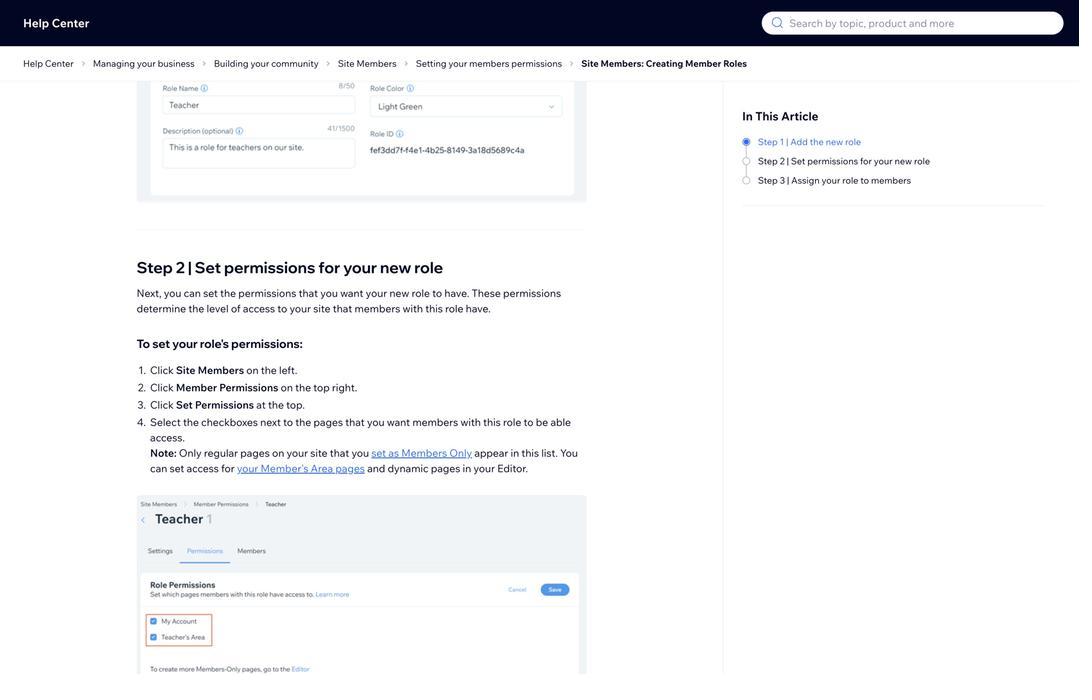 Task type: locate. For each thing, give the bounding box(es) containing it.
with inside select the checkboxes next to the pages that you want members with this role to be able access. note: only regular pages on your site that you set as members only
[[461, 416, 481, 429]]

0 horizontal spatial this
[[425, 302, 443, 315]]

the right "select"
[[183, 416, 199, 429]]

area
[[311, 462, 333, 475]]

set up level in the top of the page
[[203, 287, 218, 300]]

access right of
[[243, 302, 275, 315]]

role inside select the checkboxes next to the pages that you want members with this role to be able access. note: only regular pages on your site that you set as members only
[[503, 416, 521, 429]]

can
[[184, 287, 201, 300], [150, 462, 167, 475]]

0 horizontal spatial set
[[176, 398, 193, 411]]

access down regular
[[187, 462, 219, 475]]

the left left.
[[261, 364, 277, 377]]

on
[[246, 364, 259, 377], [281, 381, 293, 394], [272, 447, 284, 459]]

can inside "appear in this list. you can set access for"
[[150, 462, 167, 475]]

this
[[755, 109, 779, 123]]

1 vertical spatial access
[[187, 462, 219, 475]]

2 horizontal spatial set
[[791, 155, 805, 167]]

for
[[860, 155, 872, 167], [318, 258, 340, 277], [221, 462, 235, 475]]

1 vertical spatial with
[[461, 416, 481, 429]]

set
[[203, 287, 218, 300], [152, 336, 170, 351], [371, 447, 386, 459], [170, 462, 184, 475]]

the left top at the bottom of the page
[[295, 381, 311, 394]]

set down add
[[791, 155, 805, 167]]

member
[[685, 58, 721, 69], [176, 381, 217, 394]]

1 help from the top
[[23, 16, 49, 30]]

can inside the 'next, you can set the permissions that you want your new role to have. these permissions determine the level of access to your site that members with this role have.'
[[184, 287, 201, 300]]

members down to set your role's permissions:
[[198, 364, 244, 377]]

members
[[469, 58, 509, 69], [871, 175, 911, 186], [355, 302, 400, 315], [412, 416, 458, 429]]

center
[[52, 16, 89, 30], [45, 58, 74, 69]]

members
[[357, 58, 397, 69], [198, 364, 244, 377], [401, 447, 447, 459]]

1 vertical spatial on
[[281, 381, 293, 394]]

1 vertical spatial site
[[310, 447, 328, 459]]

site down to set your role's permissions:
[[176, 364, 195, 377]]

permissions up checkboxes
[[195, 398, 254, 411]]

site inside click site members on the left. click member permissions on the top right. click set permissions at the top.
[[176, 364, 195, 377]]

0 vertical spatial can
[[184, 287, 201, 300]]

1 horizontal spatial access
[[243, 302, 275, 315]]

0 horizontal spatial with
[[403, 302, 423, 315]]

1 vertical spatial can
[[150, 462, 167, 475]]

1 horizontal spatial only
[[449, 447, 472, 459]]

help center link
[[23, 16, 89, 30], [19, 56, 78, 71]]

only
[[179, 447, 202, 459], [449, 447, 472, 459]]

have.
[[444, 287, 469, 300], [466, 302, 491, 315]]

3 click from the top
[[150, 398, 174, 411]]

set inside the 'next, you can set the permissions that you want your new role to have. these permissions determine the level of access to your site that members with this role have.'
[[203, 287, 218, 300]]

0 vertical spatial site
[[313, 302, 331, 315]]

0 horizontal spatial only
[[179, 447, 202, 459]]

0 horizontal spatial access
[[187, 462, 219, 475]]

2 horizontal spatial site
[[581, 58, 599, 69]]

site for site members: creating member roles
[[581, 58, 599, 69]]

0 vertical spatial help
[[23, 16, 49, 30]]

at
[[256, 398, 266, 411]]

set
[[791, 155, 805, 167], [195, 258, 221, 277], [176, 398, 193, 411]]

1 horizontal spatial step 2 | set permissions for your new role
[[758, 155, 930, 167]]

1 vertical spatial help center
[[23, 58, 74, 69]]

setting
[[416, 58, 447, 69]]

in left editor.
[[463, 462, 471, 475]]

2 vertical spatial this
[[522, 447, 539, 459]]

1 horizontal spatial this
[[483, 416, 501, 429]]

to left the "be"
[[524, 416, 534, 429]]

0 horizontal spatial can
[[150, 462, 167, 475]]

to set your role's permissions:
[[137, 336, 303, 351]]

add
[[790, 136, 808, 147]]

set down note: at bottom left
[[170, 462, 184, 475]]

0 vertical spatial help center
[[23, 16, 89, 30]]

1 vertical spatial want
[[387, 416, 410, 429]]

access inside the 'next, you can set the permissions that you want your new role to have. these permissions determine the level of access to your site that members with this role have.'
[[243, 302, 275, 315]]

1 vertical spatial members
[[198, 364, 244, 377]]

1 horizontal spatial in
[[511, 447, 519, 459]]

members up dynamic
[[401, 447, 447, 459]]

1
[[780, 136, 784, 147]]

0 horizontal spatial step 2 | set permissions for your new role
[[137, 258, 443, 277]]

want
[[340, 287, 363, 300], [387, 416, 410, 429]]

in inside "appear in this list. you can set access for"
[[511, 447, 519, 459]]

permissions
[[511, 58, 562, 69], [807, 155, 858, 167], [224, 258, 315, 277], [238, 287, 296, 300], [503, 287, 561, 300]]

1 vertical spatial step 2 | set permissions for your new role
[[137, 258, 443, 277]]

step left 3
[[758, 175, 778, 186]]

these
[[472, 287, 501, 300]]

building your community link
[[210, 56, 323, 71]]

and
[[367, 462, 385, 475]]

1 horizontal spatial members
[[357, 58, 397, 69]]

appear
[[474, 447, 508, 459]]

2 vertical spatial click
[[150, 398, 174, 411]]

your member's area pages link
[[237, 462, 365, 475]]

0 horizontal spatial for
[[221, 462, 235, 475]]

pages
[[314, 416, 343, 429], [240, 447, 270, 459], [335, 462, 365, 475], [431, 462, 460, 475]]

want inside the 'next, you can set the permissions that you want your new role to have. these permissions determine the level of access to your site that members with this role have.'
[[340, 287, 363, 300]]

checkboxes
[[201, 416, 258, 429]]

2 horizontal spatial this
[[522, 447, 539, 459]]

role
[[845, 136, 861, 147], [914, 155, 930, 167], [842, 175, 858, 186], [414, 258, 443, 277], [412, 287, 430, 300], [445, 302, 463, 315], [503, 416, 521, 429]]

0 vertical spatial members
[[357, 58, 397, 69]]

1 vertical spatial member
[[176, 381, 217, 394]]

3
[[780, 175, 785, 186]]

setting your members permissions
[[416, 58, 562, 69]]

member inside click site members on the left. click member permissions on the top right. click set permissions at the top.
[[176, 381, 217, 394]]

site
[[313, 302, 331, 315], [310, 447, 328, 459]]

2 vertical spatial members
[[401, 447, 447, 459]]

with
[[403, 302, 423, 315], [461, 416, 481, 429]]

0 horizontal spatial 2
[[176, 258, 185, 277]]

the
[[810, 136, 824, 147], [220, 287, 236, 300], [188, 302, 204, 315], [261, 364, 277, 377], [295, 381, 311, 394], [268, 398, 284, 411], [183, 416, 199, 429], [295, 416, 311, 429]]

0 vertical spatial in
[[511, 447, 519, 459]]

1 horizontal spatial can
[[184, 287, 201, 300]]

pages down top at the bottom of the page
[[314, 416, 343, 429]]

help center
[[23, 16, 89, 30], [23, 58, 74, 69]]

1 vertical spatial have.
[[466, 302, 491, 315]]

site right community
[[338, 58, 355, 69]]

1 vertical spatial click
[[150, 381, 174, 394]]

member's
[[261, 462, 308, 475]]

1 horizontal spatial site
[[338, 58, 355, 69]]

have. down these
[[466, 302, 491, 315]]

2 help from the top
[[23, 58, 43, 69]]

in up editor.
[[511, 447, 519, 459]]

left.
[[279, 364, 297, 377]]

this
[[425, 302, 443, 315], [483, 416, 501, 429], [522, 447, 539, 459]]

1 click from the top
[[150, 364, 174, 377]]

your inside setting your members permissions link
[[449, 58, 467, 69]]

only right note: at bottom left
[[179, 447, 202, 459]]

to
[[860, 175, 869, 186], [432, 287, 442, 300], [277, 302, 287, 315], [283, 416, 293, 429], [524, 416, 534, 429]]

2 click from the top
[[150, 381, 174, 394]]

in
[[511, 447, 519, 459], [463, 462, 471, 475]]

step 3 | assign your role to members
[[758, 175, 911, 186]]

the left level in the top of the page
[[188, 302, 204, 315]]

appear in this list. you can set access for
[[150, 447, 578, 475]]

on down left.
[[281, 381, 293, 394]]

0 vertical spatial click
[[150, 364, 174, 377]]

on up "member's"
[[272, 447, 284, 459]]

1 vertical spatial this
[[483, 416, 501, 429]]

site left 'members:'
[[581, 58, 599, 69]]

set as members only link
[[371, 447, 472, 459]]

1 horizontal spatial set
[[195, 258, 221, 277]]

1 horizontal spatial with
[[461, 416, 481, 429]]

be
[[536, 416, 548, 429]]

access
[[243, 302, 275, 315], [187, 462, 219, 475]]

permissions
[[219, 381, 278, 394], [195, 398, 254, 411]]

0 vertical spatial access
[[243, 302, 275, 315]]

step up next,
[[137, 258, 173, 277]]

selecting the pages members with this role can access. image
[[137, 496, 586, 674]]

in this article
[[742, 109, 819, 123]]

step down this
[[758, 155, 778, 167]]

with inside the 'next, you can set the permissions that you want your new role to have. these permissions determine the level of access to your site that members with this role have.'
[[403, 302, 423, 315]]

to
[[137, 336, 150, 351]]

2 up 3
[[780, 155, 785, 167]]

1 vertical spatial for
[[318, 258, 340, 277]]

set up "select"
[[176, 398, 193, 411]]

managing your business
[[93, 58, 195, 69]]

2 up 'determine'
[[176, 258, 185, 277]]

on down permissions:
[[246, 364, 259, 377]]

business
[[158, 58, 195, 69]]

1 horizontal spatial want
[[387, 416, 410, 429]]

0 horizontal spatial member
[[176, 381, 217, 394]]

set inside click site members on the left. click member permissions on the top right. click set permissions at the top.
[[176, 398, 193, 411]]

1 vertical spatial help
[[23, 58, 43, 69]]

2 vertical spatial set
[[176, 398, 193, 411]]

new
[[826, 136, 843, 147], [895, 155, 912, 167], [380, 258, 411, 277], [389, 287, 409, 300]]

0 vertical spatial have.
[[444, 287, 469, 300]]

0 vertical spatial want
[[340, 287, 363, 300]]

for down regular
[[221, 462, 235, 475]]

to left these
[[432, 287, 442, 300]]

roles
[[723, 58, 747, 69]]

site
[[338, 58, 355, 69], [581, 58, 599, 69], [176, 364, 195, 377]]

0 horizontal spatial want
[[340, 287, 363, 300]]

1 horizontal spatial 2
[[780, 155, 785, 167]]

0 horizontal spatial in
[[463, 462, 471, 475]]

building
[[214, 58, 249, 69]]

of
[[231, 302, 241, 315]]

member up "select"
[[176, 381, 217, 394]]

set left 'as'
[[371, 447, 386, 459]]

for up step 3 | assign your role to members
[[860, 155, 872, 167]]

2 vertical spatial for
[[221, 462, 235, 475]]

member left roles
[[685, 58, 721, 69]]

1 help center from the top
[[23, 16, 89, 30]]

this inside the 'next, you can set the permissions that you want your new role to have. these permissions determine the level of access to your site that members with this role have.'
[[425, 302, 443, 315]]

2 horizontal spatial members
[[401, 447, 447, 459]]

2 vertical spatial on
[[272, 447, 284, 459]]

only left 'appear'
[[449, 447, 472, 459]]

that
[[299, 287, 318, 300], [333, 302, 352, 315], [345, 416, 365, 429], [330, 447, 349, 459]]

0 horizontal spatial site
[[176, 364, 195, 377]]

step 2 | set permissions for your new role
[[758, 155, 930, 167], [137, 258, 443, 277]]

your
[[137, 58, 156, 69], [251, 58, 269, 69], [449, 58, 467, 69], [874, 155, 893, 167], [822, 175, 840, 186], [343, 258, 377, 277], [366, 287, 387, 300], [290, 302, 311, 315], [172, 336, 198, 351], [287, 447, 308, 459], [237, 462, 258, 475], [474, 462, 495, 475]]

step
[[758, 136, 778, 147], [758, 155, 778, 167], [758, 175, 778, 186], [137, 258, 173, 277]]

can up 'determine'
[[184, 287, 201, 300]]

click
[[150, 364, 174, 377], [150, 381, 174, 394], [150, 398, 174, 411]]

0 vertical spatial this
[[425, 302, 443, 315]]

for up the 'next, you can set the permissions that you want your new role to have. these permissions determine the level of access to your site that members with this role have.'
[[318, 258, 340, 277]]

0 vertical spatial with
[[403, 302, 423, 315]]

dynamic
[[388, 462, 429, 475]]

members inside select the checkboxes next to the pages that you want members with this role to be able access. note: only regular pages on your site that you set as members only
[[412, 416, 458, 429]]

setting your members permissions link
[[412, 56, 566, 71]]

permissions up at
[[219, 381, 278, 394]]

to right "assign"
[[860, 175, 869, 186]]

members left setting
[[357, 58, 397, 69]]

managing your business link
[[89, 56, 199, 71]]

2
[[780, 155, 785, 167], [176, 258, 185, 277]]

as
[[388, 447, 399, 459]]

can down note: at bottom left
[[150, 462, 167, 475]]

help
[[23, 16, 49, 30], [23, 58, 43, 69]]

0 vertical spatial member
[[685, 58, 721, 69]]

1 only from the left
[[179, 447, 202, 459]]

determine
[[137, 302, 186, 315]]

level
[[207, 302, 229, 315]]

pages left and at the left of page
[[335, 462, 365, 475]]

0 vertical spatial 2
[[780, 155, 785, 167]]

2 horizontal spatial for
[[860, 155, 872, 167]]

set up level in the top of the page
[[195, 258, 221, 277]]

1 vertical spatial center
[[45, 58, 74, 69]]

0 vertical spatial for
[[860, 155, 872, 167]]

this inside select the checkboxes next to the pages that you want members with this role to be able access. note: only regular pages on your site that you set as members only
[[483, 416, 501, 429]]

top.
[[286, 398, 305, 411]]

right.
[[332, 381, 357, 394]]

0 horizontal spatial members
[[198, 364, 244, 377]]

you
[[164, 287, 181, 300], [320, 287, 338, 300], [367, 416, 385, 429], [352, 447, 369, 459]]

0 vertical spatial permissions
[[219, 381, 278, 394]]

2 help center from the top
[[23, 58, 74, 69]]

have. left these
[[444, 287, 469, 300]]

|
[[786, 136, 788, 147], [787, 155, 789, 167], [787, 175, 789, 186], [188, 258, 192, 277]]



Task type: vqa. For each thing, say whether or not it's contained in the screenshot.
wix logo, homepage
no



Task type: describe. For each thing, give the bounding box(es) containing it.
role's
[[200, 336, 229, 351]]

1 horizontal spatial for
[[318, 258, 340, 277]]

building your community
[[214, 58, 319, 69]]

0 vertical spatial help center link
[[23, 16, 89, 30]]

set inside "appear in this list. you can set access for"
[[170, 462, 184, 475]]

click site members on the left. click member permissions on the top right. click set permissions at the top.
[[150, 364, 357, 411]]

site members link
[[334, 56, 400, 71]]

members:
[[601, 58, 644, 69]]

select the checkboxes next to the pages that you want members with this role to be able access. note: only regular pages on your site that you set as members only
[[150, 416, 571, 459]]

members inside select the checkboxes next to the pages that you want members with this role to be able access. note: only regular pages on your site that you set as members only
[[401, 447, 447, 459]]

the down 'top.'
[[295, 416, 311, 429]]

your member's area pages and dynamic pages in your editor.
[[237, 462, 530, 475]]

next
[[260, 416, 281, 429]]

1 horizontal spatial member
[[685, 58, 721, 69]]

assign
[[791, 175, 820, 186]]

able
[[551, 416, 571, 429]]

list.
[[541, 447, 558, 459]]

you
[[560, 447, 578, 459]]

site members
[[338, 58, 397, 69]]

editor.
[[497, 462, 528, 475]]

the up of
[[220, 287, 236, 300]]

top
[[313, 381, 330, 394]]

step 1 | add the new role
[[758, 136, 861, 147]]

1 vertical spatial permissions
[[195, 398, 254, 411]]

to up permissions:
[[277, 302, 287, 315]]

your inside managing your business link
[[137, 58, 156, 69]]

pages up "member's"
[[240, 447, 270, 459]]

want inside select the checkboxes next to the pages that you want members with this role to be able access. note: only regular pages on your site that you set as members only
[[387, 416, 410, 429]]

2 only from the left
[[449, 447, 472, 459]]

next, you can set the permissions that you want your new role to have. these permissions determine the level of access to your site that members with this role have.
[[137, 287, 561, 315]]

the right add
[[810, 136, 824, 147]]

creating a new role. image
[[137, 0, 586, 202]]

in
[[742, 109, 753, 123]]

to right the next
[[283, 416, 293, 429]]

1 vertical spatial set
[[195, 258, 221, 277]]

new inside the 'next, you can set the permissions that you want your new role to have. these permissions determine the level of access to your site that members with this role have.'
[[389, 287, 409, 300]]

select
[[150, 416, 181, 429]]

for inside "appear in this list. you can set access for"
[[221, 462, 235, 475]]

access.
[[150, 431, 185, 444]]

members inside click site members on the left. click member permissions on the top right. click set permissions at the top.
[[198, 364, 244, 377]]

1 vertical spatial in
[[463, 462, 471, 475]]

managing
[[93, 58, 135, 69]]

0 vertical spatial set
[[791, 155, 805, 167]]

permissions:
[[231, 336, 303, 351]]

set inside select the checkboxes next to the pages that you want members with this role to be able access. note: only regular pages on your site that you set as members only
[[371, 447, 386, 459]]

note:
[[150, 447, 177, 459]]

creating
[[646, 58, 683, 69]]

site inside the 'next, you can set the permissions that you want your new role to have. these permissions determine the level of access to your site that members with this role have.'
[[313, 302, 331, 315]]

0 vertical spatial on
[[246, 364, 259, 377]]

Search by topic, product and more field
[[786, 12, 1055, 34]]

your inside select the checkboxes next to the pages that you want members with this role to be able access. note: only regular pages on your site that you set as members only
[[287, 447, 308, 459]]

members inside site members link
[[357, 58, 397, 69]]

help inside help center link
[[23, 58, 43, 69]]

next,
[[137, 287, 162, 300]]

0 vertical spatial center
[[52, 16, 89, 30]]

site for site members
[[338, 58, 355, 69]]

community
[[271, 58, 319, 69]]

site inside select the checkboxes next to the pages that you want members with this role to be able access. note: only regular pages on your site that you set as members only
[[310, 447, 328, 459]]

article
[[781, 109, 819, 123]]

set right to
[[152, 336, 170, 351]]

your inside the building your community "link"
[[251, 58, 269, 69]]

site members: creating member roles
[[581, 58, 747, 69]]

members inside the 'next, you can set the permissions that you want your new role to have. these permissions determine the level of access to your site that members with this role have.'
[[355, 302, 400, 315]]

1 vertical spatial 2
[[176, 258, 185, 277]]

help center inside help center link
[[23, 58, 74, 69]]

1 vertical spatial help center link
[[19, 56, 78, 71]]

this inside "appear in this list. you can set access for"
[[522, 447, 539, 459]]

0 vertical spatial step 2 | set permissions for your new role
[[758, 155, 930, 167]]

pages down set as members only 'link' at the left of the page
[[431, 462, 460, 475]]

on inside select the checkboxes next to the pages that you want members with this role to be able access. note: only regular pages on your site that you set as members only
[[272, 447, 284, 459]]

the right at
[[268, 398, 284, 411]]

regular
[[204, 447, 238, 459]]

step left 1
[[758, 136, 778, 147]]

access inside "appear in this list. you can set access for"
[[187, 462, 219, 475]]



